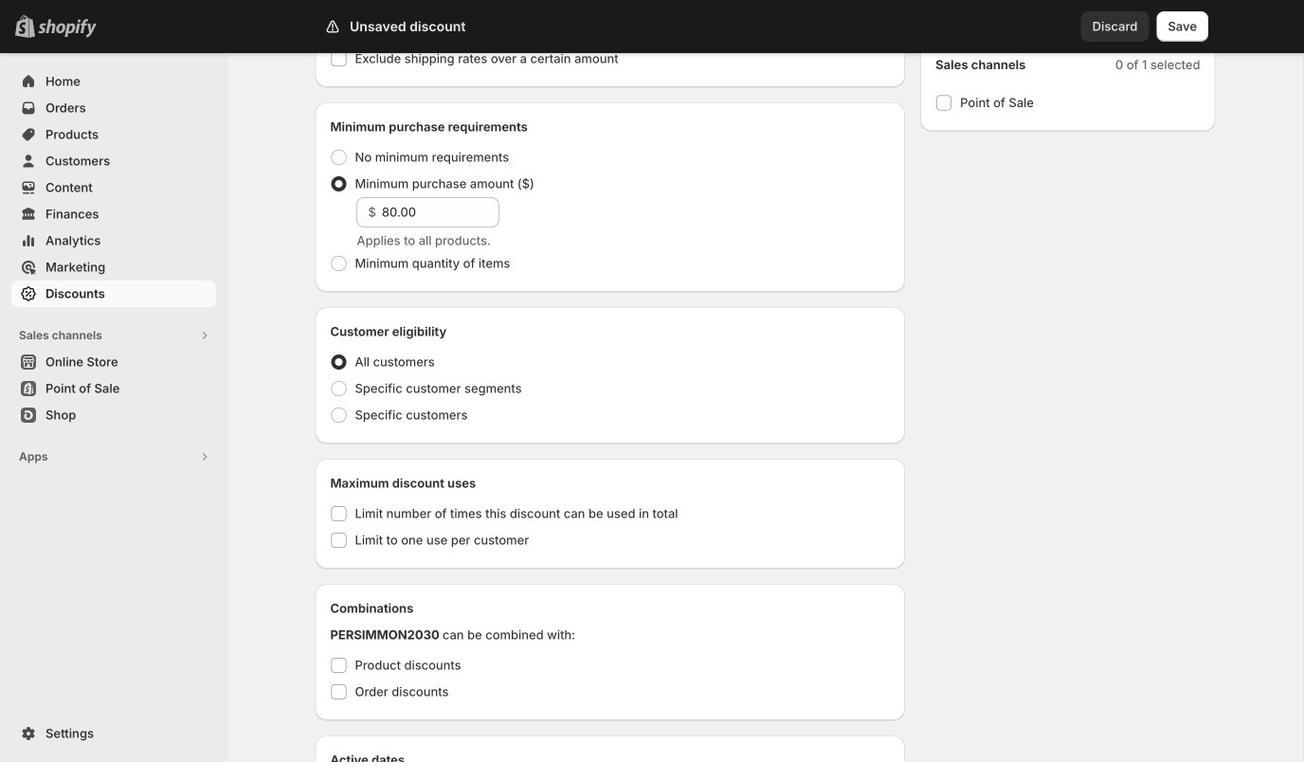 Task type: locate. For each thing, give the bounding box(es) containing it.
0.00 text field
[[382, 197, 499, 228]]

shopify image
[[38, 19, 97, 38]]



Task type: vqa. For each thing, say whether or not it's contained in the screenshot.
My Store icon
no



